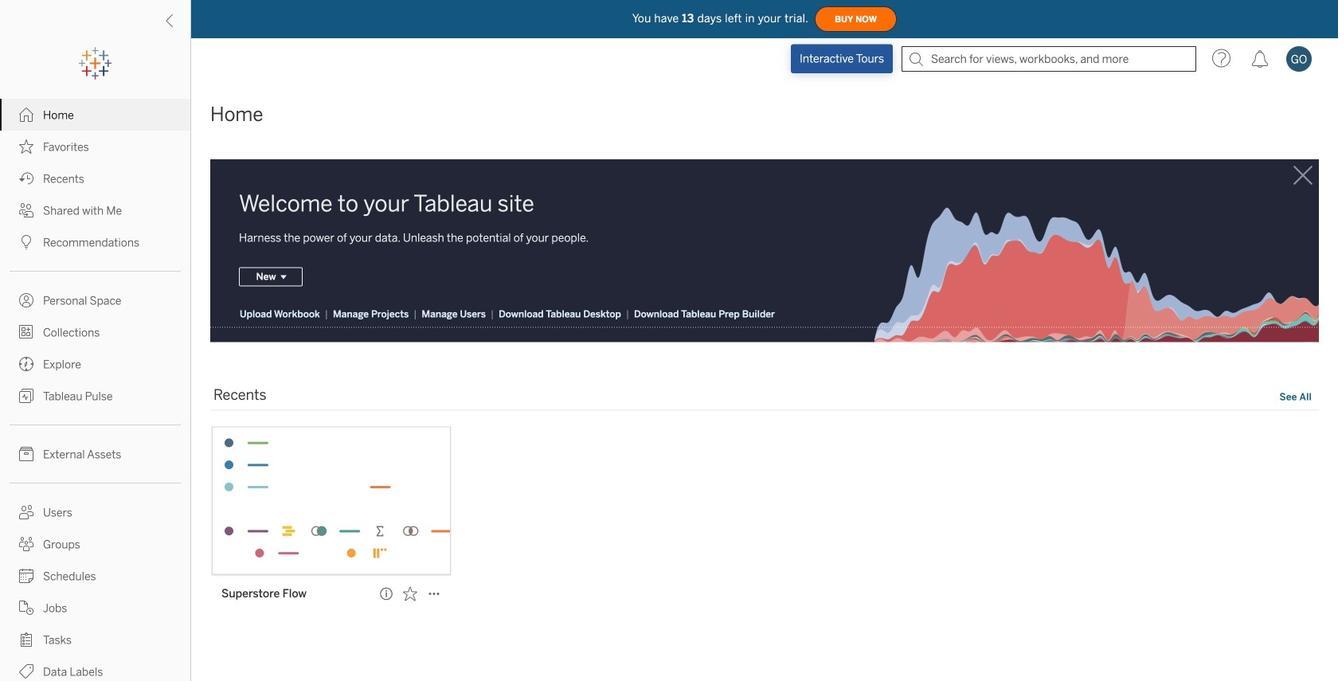 Task type: describe. For each thing, give the bounding box(es) containing it.
navigation panel element
[[0, 48, 190, 681]]

main navigation. press the up and down arrow keys to access links. element
[[0, 99, 190, 681]]



Task type: locate. For each thing, give the bounding box(es) containing it.
Search for views, workbooks, and more text field
[[902, 46, 1197, 72]]



Task type: vqa. For each thing, say whether or not it's contained in the screenshot.
Search for views, workbooks, and more text box in the right of the page
yes



